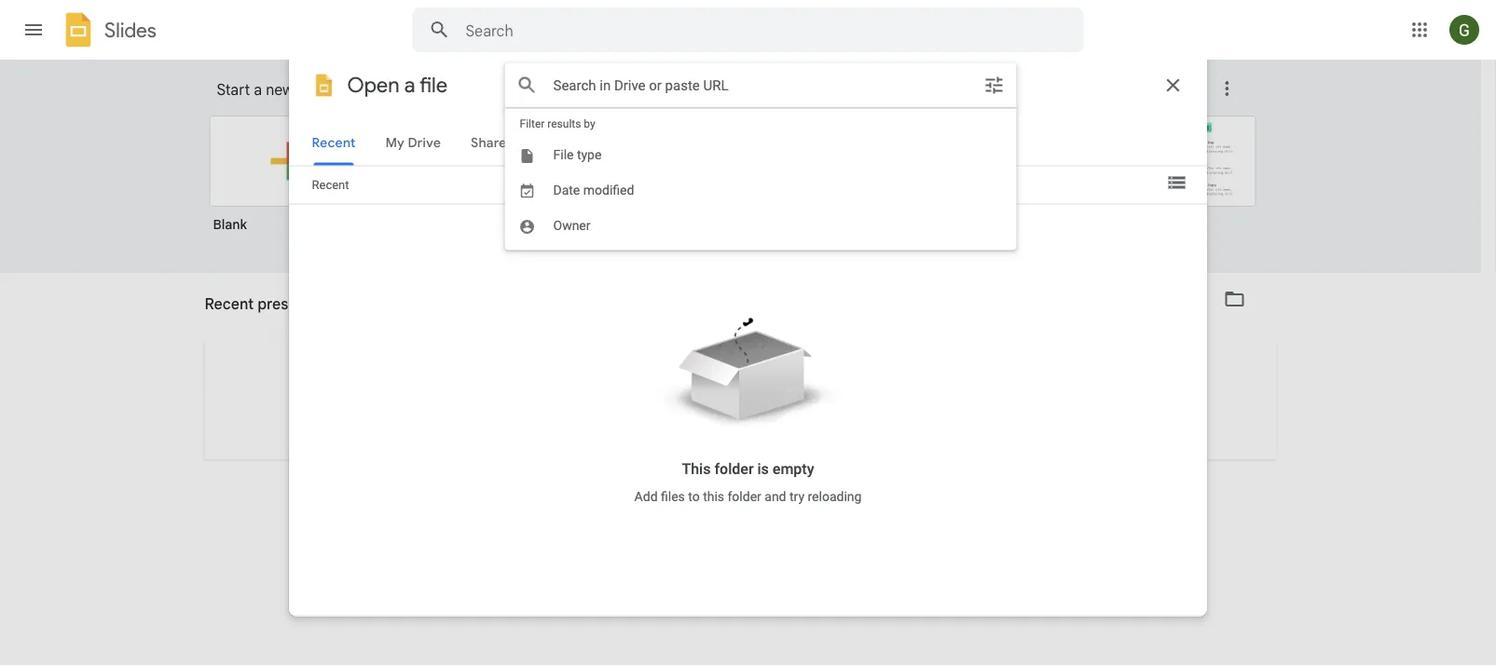 Task type: locate. For each thing, give the bounding box(es) containing it.
recent
[[205, 295, 254, 313], [205, 302, 248, 318]]

presentations inside heading
[[258, 295, 354, 313]]

presentation
[[297, 80, 383, 99]]

1 horizontal spatial new
[[743, 406, 770, 423]]

a right start
[[254, 80, 262, 99]]

None search field
[[413, 7, 1084, 52]]

yet
[[796, 377, 818, 396]]

new inside no presentations yet click + to create a new presentation.
[[743, 406, 770, 423]]

list box containing blank
[[209, 112, 1281, 274]]

+
[[657, 406, 665, 423]]

blank option
[[209, 116, 371, 246]]

1 recent presentations from the top
[[205, 295, 354, 313]]

4 option from the left
[[1095, 116, 1256, 246]]

a
[[254, 80, 262, 99], [731, 406, 739, 423]]

list box
[[209, 112, 1281, 274]]

click
[[621, 406, 653, 423]]

a inside no presentations yet click + to create a new presentation.
[[731, 406, 739, 423]]

a right create on the left
[[731, 406, 739, 423]]

no presentations yet region
[[205, 377, 1277, 423]]

new right start
[[266, 80, 294, 99]]

1 vertical spatial a
[[731, 406, 739, 423]]

1 recent from the top
[[205, 295, 254, 313]]

no presentations yet click + to create a new presentation.
[[621, 377, 861, 423]]

new
[[266, 80, 294, 99], [743, 406, 770, 423]]

option
[[386, 116, 548, 252], [741, 116, 902, 246], [918, 116, 1079, 246], [1095, 116, 1256, 246]]

to
[[669, 406, 682, 423]]

0 horizontal spatial a
[[254, 80, 262, 99]]

photo
[[567, 216, 604, 233]]

photo album
[[567, 216, 645, 233]]

0 horizontal spatial new
[[266, 80, 294, 99]]

2 option from the left
[[741, 116, 902, 246]]

blank
[[213, 216, 247, 233]]

3 option from the left
[[918, 116, 1079, 246]]

1 horizontal spatial a
[[731, 406, 739, 423]]

Search bar text field
[[466, 21, 1037, 40]]

start a new presentation
[[217, 80, 383, 99]]

main menu image
[[22, 19, 45, 41]]

recent presentations
[[205, 295, 354, 313], [205, 302, 335, 318]]

no
[[664, 377, 685, 396]]

0 vertical spatial new
[[266, 80, 294, 99]]

photo album option
[[564, 116, 725, 246]]

1 option from the left
[[386, 116, 548, 252]]

1 vertical spatial new
[[743, 406, 770, 423]]

0 vertical spatial a
[[254, 80, 262, 99]]

presentations
[[258, 295, 354, 313], [251, 302, 335, 318], [689, 377, 791, 396]]

search image
[[421, 11, 458, 48]]

create
[[686, 406, 727, 423]]

new right create on the left
[[743, 406, 770, 423]]



Task type: vqa. For each thing, say whether or not it's contained in the screenshot.
the Highlight color icon
no



Task type: describe. For each thing, give the bounding box(es) containing it.
recent inside heading
[[205, 295, 254, 313]]

2 recent presentations from the top
[[205, 302, 335, 318]]

start
[[217, 80, 250, 99]]

presentations inside no presentations yet click + to create a new presentation.
[[689, 377, 791, 396]]

album
[[607, 216, 645, 233]]

slides link
[[60, 11, 156, 52]]

new inside heading
[[266, 80, 294, 99]]

start a new presentation heading
[[217, 60, 1045, 119]]

2 recent from the top
[[205, 302, 248, 318]]

presentation.
[[774, 406, 861, 423]]

a inside heading
[[254, 80, 262, 99]]

recent presentations heading
[[205, 273, 354, 333]]

slides
[[104, 18, 156, 42]]



